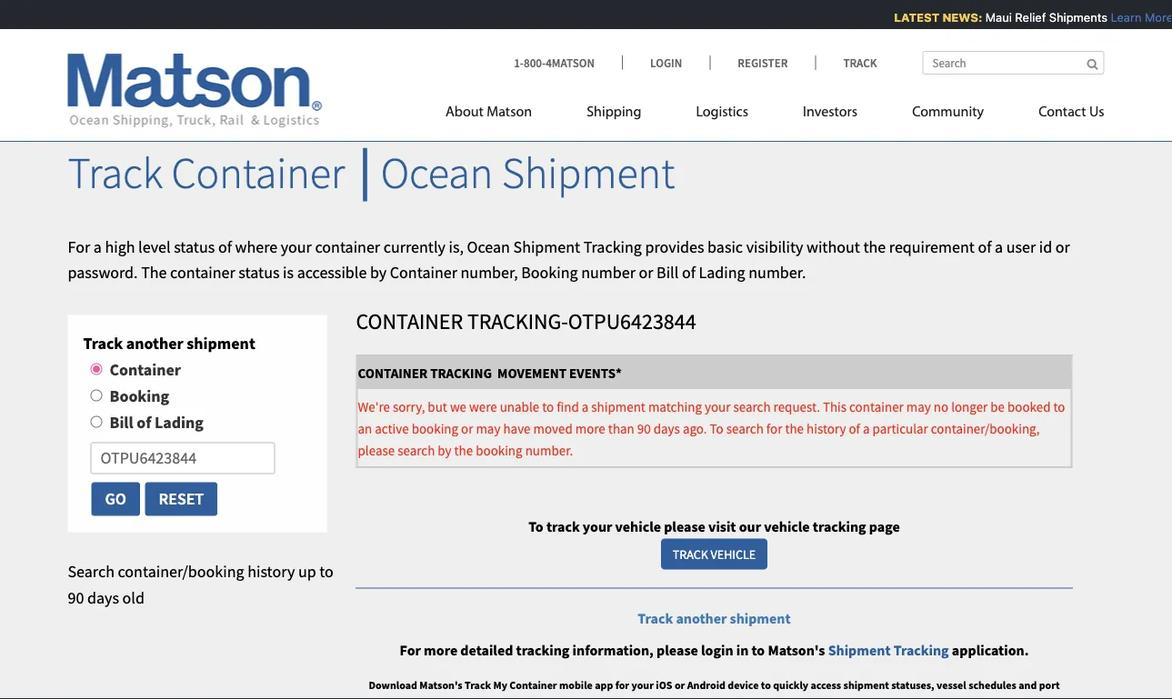 Task type: vqa. For each thing, say whether or not it's contained in the screenshot.
rightmost To
yes



Task type: locate. For each thing, give the bounding box(es) containing it.
1 vertical spatial another
[[676, 609, 727, 627]]

0 vertical spatial track another shipment
[[83, 333, 255, 354]]

search image
[[1087, 58, 1098, 70]]

please up ios
[[657, 642, 698, 660]]

shipment inside "download matson's track my container mobile app for your ios or android device to quickly access shipment statuses, vessel schedules and port location information."
[[844, 679, 889, 693]]

status down where
[[239, 262, 280, 283]]

1 vertical spatial 90
[[68, 587, 84, 608]]

shipment down shipping "link" on the top
[[502, 146, 675, 200]]

0 horizontal spatial booking
[[412, 420, 458, 437]]

container
[[171, 146, 345, 200], [390, 262, 457, 283], [356, 308, 463, 335], [110, 359, 181, 380], [358, 364, 428, 381], [510, 679, 557, 693]]

another down the
[[126, 333, 183, 354]]

booking up bill of lading
[[110, 386, 169, 406]]

blue matson logo with ocean, shipping, truck, rail and logistics written beneath it. image
[[68, 54, 322, 128]]

1 vertical spatial the
[[785, 420, 804, 437]]

container up particular
[[850, 398, 904, 415]]

the
[[141, 262, 167, 283]]

status
[[174, 236, 215, 257], [239, 262, 280, 283]]

of inside we're sorry, but we were unable to find a shipment matching your search request. this container may no longer be booked to an active booking or may have moved more than 90 days ago. to search for the history of a particular container/booking, please search by the booking number.
[[849, 420, 860, 437]]

about matson
[[446, 105, 532, 120]]

or inside we're sorry, but we were unable to find a shipment matching your search request. this container may no longer be booked to an active booking or may have moved more than 90 days ago. to search for the history of a particular container/booking, please search by the booking number.
[[461, 420, 473, 437]]

bill right 'bill of lading' option at bottom left
[[110, 412, 133, 432]]

lading inside for a high level status of where your container currently is, ocean shipment tracking provides basic visibility without the requirement of a user id or password. the container status is accessible by container number, booking number or bill of lading number.
[[699, 262, 745, 283]]

may
[[907, 398, 931, 415], [476, 420, 501, 437]]

track down "to track your vehicle please visit our vehicle tracking page"
[[673, 546, 708, 562]]

booking down have
[[476, 441, 523, 459]]

1 vertical spatial track another shipment
[[638, 609, 791, 627]]

0 horizontal spatial history
[[248, 561, 295, 582]]

by inside for a high level status of where your container currently is, ocean shipment tracking provides basic visibility without the requirement of a user id or password. the container status is accessible by container number, booking number or bill of lading number.
[[370, 262, 387, 283]]

1 horizontal spatial matson's
[[768, 642, 825, 660]]

bill
[[657, 262, 679, 283], [110, 412, 133, 432]]

1 horizontal spatial bill
[[657, 262, 679, 283]]

id
[[1039, 236, 1053, 257]]

movement
[[498, 364, 567, 381]]

90
[[637, 420, 651, 437], [68, 587, 84, 608]]

lading up enter container # text box
[[155, 412, 204, 432]]

track another shipment down the
[[83, 333, 255, 354]]

0 vertical spatial please
[[358, 441, 395, 459]]

0 vertical spatial the
[[864, 236, 886, 257]]

to track your vehicle please visit our vehicle tracking page
[[529, 518, 900, 536]]

for up password.
[[68, 236, 90, 257]]

application.
[[952, 642, 1029, 660]]

2 vertical spatial the
[[454, 441, 473, 459]]

0 vertical spatial bill
[[657, 262, 679, 283]]

booking up container tracking-otpu6423844
[[521, 262, 578, 283]]

1 horizontal spatial number.
[[749, 262, 806, 283]]

shipment
[[502, 146, 675, 200], [513, 236, 580, 257], [828, 642, 891, 660]]

0 horizontal spatial to
[[529, 518, 544, 536]]

device
[[728, 679, 759, 693]]

tracking up mobile
[[516, 642, 570, 660]]

0 vertical spatial 90
[[637, 420, 651, 437]]

visit
[[709, 518, 736, 536]]

your up ago.
[[705, 398, 731, 415]]

to right ago.
[[710, 420, 724, 437]]

to right the device
[[761, 679, 771, 693]]

tracking left page
[[813, 518, 866, 536]]

800-
[[524, 55, 546, 70]]

0 vertical spatial another
[[126, 333, 183, 354]]

status right level
[[174, 236, 215, 257]]

container right the
[[170, 262, 235, 283]]

level
[[138, 236, 171, 257]]

information,
[[573, 642, 654, 660]]

a left particular
[[863, 420, 870, 437]]

latest
[[889, 10, 934, 24]]

shipping
[[587, 105, 642, 120]]

1 vertical spatial history
[[248, 561, 295, 582]]

we're sorry, but we were unable to find a shipment matching your search request. this container may no longer be booked to an active booking or may have moved more than 90 days ago. to search for the history of a particular container/booking, please search by the booking number.
[[358, 398, 1066, 459]]

vehicle right our
[[764, 518, 810, 536]]

for
[[68, 236, 90, 257], [400, 642, 421, 660]]

vehicle right track
[[615, 518, 661, 536]]

bill of lading
[[110, 412, 204, 432]]

1 horizontal spatial booking
[[521, 262, 578, 283]]

0 horizontal spatial for
[[615, 679, 629, 693]]

bill down provides
[[657, 262, 679, 283]]

or inside "download matson's track my container mobile app for your ios or android device to quickly access shipment statuses, vessel schedules and port location information."
[[675, 679, 685, 693]]

statuses,
[[892, 679, 935, 693]]

port
[[1039, 679, 1060, 693]]

for up download on the left of page
[[400, 642, 421, 660]]

matching
[[648, 398, 702, 415]]

your left ios
[[632, 679, 654, 693]]

community link
[[885, 96, 1011, 133]]

0 vertical spatial tracking
[[584, 236, 642, 257]]

1 horizontal spatial container
[[315, 236, 380, 257]]

0 horizontal spatial by
[[370, 262, 387, 283]]

1 vertical spatial lading
[[155, 412, 204, 432]]

tracking up the statuses,
[[894, 642, 949, 660]]

vehicle
[[615, 518, 661, 536], [764, 518, 810, 536]]

90 right 'than'
[[637, 420, 651, 437]]

0 horizontal spatial track another shipment
[[83, 333, 255, 354]]

contact
[[1039, 105, 1086, 120]]

matson's up quickly
[[768, 642, 825, 660]]

for inside for a high level status of where your container currently is, ocean shipment tracking provides basic visibility without the requirement of a user id or password. the container status is accessible by container number, booking number or bill of lading number.
[[68, 236, 90, 257]]

search
[[734, 398, 771, 415], [726, 420, 764, 437], [398, 441, 435, 459]]

None search field
[[923, 51, 1105, 75]]

tracking up number
[[584, 236, 642, 257]]

us
[[1090, 105, 1105, 120]]

booking
[[521, 262, 578, 283], [110, 386, 169, 406]]

track left my
[[465, 679, 491, 693]]

0 horizontal spatial more
[[424, 642, 458, 660]]

tracking-
[[467, 308, 568, 335]]

0 vertical spatial more
[[575, 420, 606, 437]]

days down the search
[[87, 587, 119, 608]]

mobile
[[559, 679, 593, 693]]

1 vertical spatial matson's
[[420, 679, 463, 693]]

request.
[[774, 398, 820, 415]]

may down were
[[476, 420, 501, 437]]

by down currently
[[370, 262, 387, 283]]

0 vertical spatial to
[[710, 420, 724, 437]]

history inside search container/booking history up to 90 days old
[[248, 561, 295, 582]]

app
[[595, 679, 613, 693]]

1 vertical spatial number.
[[525, 441, 573, 459]]

0 horizontal spatial matson's
[[420, 679, 463, 693]]

is
[[283, 262, 294, 283]]

shipment tracking link
[[828, 642, 952, 660]]

the
[[864, 236, 886, 257], [785, 420, 804, 437], [454, 441, 473, 459]]

1 horizontal spatial vehicle
[[764, 518, 810, 536]]

0 horizontal spatial for
[[68, 236, 90, 257]]

1 vertical spatial days
[[87, 587, 119, 608]]

1 horizontal spatial days
[[654, 420, 680, 437]]

days inside search container/booking history up to 90 days old
[[87, 587, 119, 608]]

to
[[542, 398, 554, 415], [1054, 398, 1066, 415], [319, 561, 334, 582], [752, 642, 765, 660], [761, 679, 771, 693]]

1 horizontal spatial by
[[438, 441, 452, 459]]

for right app
[[615, 679, 629, 693]]

more left detailed
[[424, 642, 458, 660]]

number. down visibility
[[749, 262, 806, 283]]

0 horizontal spatial tracking
[[584, 236, 642, 257]]

of left particular
[[849, 420, 860, 437]]

register
[[738, 55, 788, 70]]

0 horizontal spatial lading
[[155, 412, 204, 432]]

please
[[358, 441, 395, 459], [664, 518, 706, 536], [657, 642, 698, 660]]

shipment right ocean
[[513, 236, 580, 257]]

matson's right download on the left of page
[[420, 679, 463, 693]]

tracking
[[584, 236, 642, 257], [894, 642, 949, 660]]

0 horizontal spatial bill
[[110, 412, 133, 432]]

to left track
[[529, 518, 544, 536]]

otpu6423844
[[568, 308, 696, 335]]

1 horizontal spatial to
[[710, 420, 724, 437]]

to right up
[[319, 561, 334, 582]]

your inside for a high level status of where your container currently is, ocean shipment tracking provides basic visibility without the requirement of a user id or password. the container status is accessible by container number, booking number or bill of lading number.
[[281, 236, 312, 257]]

logistics
[[696, 105, 749, 120]]

history down this
[[807, 420, 846, 437]]

of down provides
[[682, 262, 696, 283]]

booking down but
[[412, 420, 458, 437]]

container tracking-otpu6423844
[[356, 308, 696, 335]]

None button
[[90, 481, 141, 517], [144, 481, 218, 517], [90, 481, 141, 517], [144, 481, 218, 517]]

for inside we're sorry, but we were unable to find a shipment matching your search request. this container may no longer be booked to an active booking or may have moved more than 90 days ago. to search for the history of a particular container/booking, please search by the booking number.
[[767, 420, 783, 437]]

1 vertical spatial bill
[[110, 412, 133, 432]]

1 horizontal spatial status
[[239, 262, 280, 283]]

or right id
[[1056, 236, 1070, 257]]

we
[[450, 398, 467, 415]]

for inside "download matson's track my container mobile app for your ios or android device to quickly access shipment statuses, vessel schedules and port location information."
[[615, 679, 629, 693]]

2 horizontal spatial container
[[850, 398, 904, 415]]

1 vertical spatial may
[[476, 420, 501, 437]]

for down request.
[[767, 420, 783, 437]]

more inside we're sorry, but we were unable to find a shipment matching your search request. this container may no longer be booked to an active booking or may have moved more than 90 days ago. to search for the history of a particular container/booking, please search by the booking number.
[[575, 420, 606, 437]]

1 vertical spatial shipment
[[513, 236, 580, 257]]

have
[[503, 420, 531, 437]]

the down we
[[454, 441, 473, 459]]

container inside we're sorry, but we were unable to find a shipment matching your search request. this container may no longer be booked to an active booking or may have moved more than 90 days ago. to search for the history of a particular container/booking, please search by the booking number.
[[850, 398, 904, 415]]

please down an
[[358, 441, 395, 459]]

1 vertical spatial for
[[615, 679, 629, 693]]

90 down the search
[[68, 587, 84, 608]]

track up information,
[[638, 609, 673, 627]]

a left high
[[93, 236, 102, 257]]

container inside for a high level status of where your container currently is, ocean shipment tracking provides basic visibility without the requirement of a user id or password. the container status is accessible by container number, booking number or bill of lading number.
[[390, 262, 457, 283]]

track up investors
[[843, 55, 877, 70]]

Booking radio
[[90, 390, 102, 402]]

where
[[235, 236, 278, 257]]

1 horizontal spatial history
[[807, 420, 846, 437]]

may left no
[[907, 398, 931, 415]]

container
[[315, 236, 380, 257], [170, 262, 235, 283], [850, 398, 904, 415]]

visibility
[[746, 236, 803, 257]]

booking
[[412, 420, 458, 437], [476, 441, 523, 459]]

1 vertical spatial status
[[239, 262, 280, 283]]

shipment up access
[[828, 642, 891, 660]]

requirement
[[889, 236, 975, 257]]

1 vertical spatial for
[[400, 642, 421, 660]]

or down we
[[461, 420, 473, 437]]

lading
[[699, 262, 745, 283], [155, 412, 204, 432]]

by
[[370, 262, 387, 283], [438, 441, 452, 459]]

to
[[710, 420, 724, 437], [529, 518, 544, 536]]

find
[[557, 398, 579, 415]]

0 vertical spatial matson's
[[768, 642, 825, 660]]

to right the in
[[752, 642, 765, 660]]

0 vertical spatial may
[[907, 398, 931, 415]]

2 vertical spatial container
[[850, 398, 904, 415]]

more
[[575, 420, 606, 437], [424, 642, 458, 660]]

0 horizontal spatial tracking
[[516, 642, 570, 660]]

password.
[[68, 262, 138, 283]]

1 vertical spatial by
[[438, 441, 452, 459]]

the down request.
[[785, 420, 804, 437]]

1 horizontal spatial lading
[[699, 262, 745, 283]]

1 vertical spatial tracking
[[894, 642, 949, 660]]

90 inside we're sorry, but we were unable to find a shipment matching your search request. this container may no longer be booked to an active booking or may have moved more than 90 days ago. to search for the history of a particular container/booking, please search by the booking number.
[[637, 420, 651, 437]]

0 horizontal spatial status
[[174, 236, 215, 257]]

0 vertical spatial days
[[654, 420, 680, 437]]

0 vertical spatial history
[[807, 420, 846, 437]]

of left where
[[218, 236, 232, 257]]

lading down "basic"
[[699, 262, 745, 283]]

or right number
[[639, 262, 653, 283]]

the right without
[[864, 236, 886, 257]]

track up container radio
[[83, 333, 123, 354]]

0 horizontal spatial 90
[[68, 587, 84, 608]]

0 horizontal spatial may
[[476, 420, 501, 437]]

1 horizontal spatial for
[[400, 642, 421, 660]]

1 horizontal spatial the
[[785, 420, 804, 437]]

0 vertical spatial booking
[[521, 262, 578, 283]]

0 vertical spatial number.
[[749, 262, 806, 283]]

by down but
[[438, 441, 452, 459]]

0 horizontal spatial vehicle
[[615, 518, 661, 536]]

or up location
[[675, 679, 685, 693]]

moved
[[533, 420, 573, 437]]

but
[[428, 398, 447, 415]]

search left request.
[[734, 398, 771, 415]]

number. down the moved
[[525, 441, 573, 459]]

sorry,
[[393, 398, 425, 415]]

number. inside we're sorry, but we were unable to find a shipment matching your search request. this container may no longer be booked to an active booking or may have moved more than 90 days ago. to search for the history of a particular container/booking, please search by the booking number.
[[525, 441, 573, 459]]

top menu navigation
[[446, 96, 1105, 133]]

0 vertical spatial for
[[68, 236, 90, 257]]

0 vertical spatial by
[[370, 262, 387, 283]]

more left 'than'
[[575, 420, 606, 437]]

1 horizontal spatial more
[[575, 420, 606, 437]]

another up "for more detailed tracking information, please login in to matson's shipment tracking application."
[[676, 609, 727, 627]]

this
[[823, 398, 847, 415]]

0 horizontal spatial number.
[[525, 441, 573, 459]]

1 horizontal spatial for
[[767, 420, 783, 437]]

shipment
[[187, 333, 255, 354], [591, 398, 646, 415], [730, 609, 791, 627], [844, 679, 889, 693]]

my
[[493, 679, 507, 693]]

2 horizontal spatial the
[[864, 236, 886, 257]]

track another shipment up "for more detailed tracking information, please login in to matson's shipment tracking application."
[[638, 609, 791, 627]]

search down active
[[398, 441, 435, 459]]

container/booking,
[[931, 420, 1040, 437]]

container up accessible
[[315, 236, 380, 257]]

1 vertical spatial tracking
[[516, 642, 570, 660]]

please left visit
[[664, 518, 706, 536]]

by inside we're sorry, but we were unable to find a shipment matching your search request. this container may no longer be booked to an active booking or may have moved more than 90 days ago. to search for the history of a particular container/booking, please search by the booking number.
[[438, 441, 452, 459]]

1 horizontal spatial booking
[[476, 441, 523, 459]]

1 vertical spatial booking
[[110, 386, 169, 406]]

track vehicle
[[673, 546, 756, 562]]

search container/booking history up to 90 days old
[[68, 561, 334, 608]]

1 vertical spatial container
[[170, 262, 235, 283]]

0 vertical spatial lading
[[699, 262, 745, 283]]

history left up
[[248, 561, 295, 582]]

another
[[126, 333, 183, 354], [676, 609, 727, 627]]

days down matching on the right bottom
[[654, 420, 680, 437]]

0 horizontal spatial days
[[87, 587, 119, 608]]

your up is
[[281, 236, 312, 257]]

1 horizontal spatial 90
[[637, 420, 651, 437]]

0 vertical spatial for
[[767, 420, 783, 437]]

search right ago.
[[726, 420, 764, 437]]

learn more a link
[[1105, 10, 1172, 24]]

days
[[654, 420, 680, 437], [87, 587, 119, 608]]



Task type: describe. For each thing, give the bounding box(es) containing it.
download
[[369, 679, 417, 693]]

1-800-4matson link
[[514, 55, 622, 70]]

login link
[[622, 55, 710, 70]]

search
[[68, 561, 115, 582]]

user
[[1007, 236, 1036, 257]]

1 vertical spatial more
[[424, 642, 458, 660]]

for for for more detailed tracking information, please login in to matson's shipment tracking application.
[[400, 642, 421, 660]]

relief
[[1010, 10, 1040, 24]]

in
[[736, 642, 749, 660]]

booking inside for a high level status of where your container currently is, ocean shipment tracking provides basic visibility without the requirement of a user id or password. the container status is accessible by container number, booking number or bill of lading number.
[[521, 262, 578, 283]]

your inside we're sorry, but we were unable to find a shipment matching your search request. this container may no longer be booked to an active booking or may have moved more than 90 days ago. to search for the history of a particular container/booking, please search by the booking number.
[[705, 398, 731, 415]]

old
[[122, 587, 145, 608]]

quickly
[[773, 679, 809, 693]]

container/booking
[[118, 561, 244, 582]]

track up high
[[68, 146, 163, 200]]

container tracking  movement events*
[[358, 364, 622, 381]]

login
[[701, 642, 734, 660]]

an
[[358, 420, 372, 437]]

vehicle
[[711, 546, 756, 562]]

be
[[991, 398, 1005, 415]]

1-800-4matson
[[514, 55, 595, 70]]

4matson
[[546, 55, 595, 70]]

of left user
[[978, 236, 992, 257]]

android
[[687, 679, 726, 693]]

a
[[1171, 10, 1172, 24]]

track container │ocean shipment
[[68, 146, 675, 200]]

Enter Container # text field
[[90, 443, 275, 474]]

0 horizontal spatial container
[[170, 262, 235, 283]]

latest news: maui relief shipments learn more a
[[889, 10, 1172, 24]]

90 inside search container/booking history up to 90 days old
[[68, 587, 84, 608]]

ago.
[[683, 420, 707, 437]]

for more detailed tracking information, please login in to matson's shipment tracking application.
[[400, 642, 1029, 660]]

without
[[807, 236, 860, 257]]

community
[[912, 105, 984, 120]]

active
[[375, 420, 409, 437]]

to inside we're sorry, but we were unable to find a shipment matching your search request. this container may no longer be booked to an active booking or may have moved more than 90 days ago. to search for the history of a particular container/booking, please search by the booking number.
[[710, 420, 724, 437]]

up
[[298, 561, 316, 582]]

1 vertical spatial booking
[[476, 441, 523, 459]]

accessible
[[297, 262, 367, 283]]

information.
[[705, 696, 766, 699]]

basic
[[708, 236, 743, 257]]

a right find
[[582, 398, 589, 415]]

shipment inside we're sorry, but we were unable to find a shipment matching your search request. this container may no longer be booked to an active booking or may have moved more than 90 days ago. to search for the history of a particular container/booking, please search by the booking number.
[[591, 398, 646, 415]]

0 vertical spatial search
[[734, 398, 771, 415]]

ios
[[656, 679, 673, 693]]

events*
[[569, 364, 622, 381]]

track vehicle link
[[661, 539, 768, 570]]

provides
[[645, 236, 704, 257]]

download matson's track my container mobile app for your ios or android device to quickly access shipment statuses, vessel schedules and port location information.
[[369, 679, 1060, 699]]

to inside search container/booking history up to 90 days old
[[319, 561, 334, 582]]

contact us link
[[1011, 96, 1105, 133]]

your inside "download matson's track my container mobile app for your ios or android device to quickly access shipment statuses, vessel schedules and port location information."
[[632, 679, 654, 693]]

1-
[[514, 55, 524, 70]]

booked
[[1008, 398, 1051, 415]]

about
[[446, 105, 484, 120]]

high
[[105, 236, 135, 257]]

track inside "download matson's track my container mobile app for your ios or android device to quickly access shipment statuses, vessel schedules and port location information."
[[465, 679, 491, 693]]

track another shipment link
[[638, 609, 791, 627]]

1 horizontal spatial track another shipment
[[638, 609, 791, 627]]

we're
[[358, 398, 390, 415]]

page
[[869, 518, 900, 536]]

register link
[[710, 55, 815, 70]]

number
[[581, 262, 636, 283]]

longer
[[951, 398, 988, 415]]

0 horizontal spatial another
[[126, 333, 183, 354]]

for for for a high level status of where your container currently is, ocean shipment tracking provides basic visibility without the requirement of a user id or password. the container status is accessible by container number, booking number or bill of lading number.
[[68, 236, 90, 257]]

to left find
[[542, 398, 554, 415]]

investors link
[[776, 96, 885, 133]]

0 vertical spatial status
[[174, 236, 215, 257]]

tracking inside for a high level status of where your container currently is, ocean shipment tracking provides basic visibility without the requirement of a user id or password. the container status is accessible by container number, booking number or bill of lading number.
[[584, 236, 642, 257]]

to right 'booked'
[[1054, 398, 1066, 415]]

matson's inside "download matson's track my container mobile app for your ios or android device to quickly access shipment statuses, vessel schedules and port location information."
[[420, 679, 463, 693]]

the inside for a high level status of where your container currently is, ocean shipment tracking provides basic visibility without the requirement of a user id or password. the container status is accessible by container number, booking number or bill of lading number.
[[864, 236, 886, 257]]

shipments
[[1044, 10, 1102, 24]]

your right track
[[583, 518, 612, 536]]

2 vertical spatial please
[[657, 642, 698, 660]]

0 vertical spatial booking
[[412, 420, 458, 437]]

ocean
[[467, 236, 510, 257]]

1 vertical spatial please
[[664, 518, 706, 536]]

number. inside for a high level status of where your container currently is, ocean shipment tracking provides basic visibility without the requirement of a user id or password. the container status is accessible by container number, booking number or bill of lading number.
[[749, 262, 806, 283]]

detailed
[[461, 642, 513, 660]]

Search search field
[[923, 51, 1105, 75]]

1 horizontal spatial tracking
[[813, 518, 866, 536]]

2 vertical spatial shipment
[[828, 642, 891, 660]]

0 horizontal spatial booking
[[110, 386, 169, 406]]

for a high level status of where your container currently is, ocean shipment tracking provides basic visibility without the requirement of a user id or password. the container status is accessible by container number, booking number or bill of lading number.
[[68, 236, 1070, 283]]

Bill of Lading radio
[[90, 416, 102, 428]]

learn
[[1105, 10, 1136, 24]]

news:
[[937, 10, 977, 24]]

matson
[[487, 105, 532, 120]]

particular
[[873, 420, 928, 437]]

is,
[[449, 236, 464, 257]]

to inside "download matson's track my container mobile app for your ios or android device to quickly access shipment statuses, vessel schedules and port location information."
[[761, 679, 771, 693]]

of right 'bill of lading' option at bottom left
[[137, 412, 151, 432]]

1 horizontal spatial another
[[676, 609, 727, 627]]

0 horizontal spatial the
[[454, 441, 473, 459]]

a left user
[[995, 236, 1003, 257]]

and
[[1019, 679, 1037, 693]]

1 horizontal spatial tracking
[[894, 642, 949, 660]]

1 vertical spatial to
[[529, 518, 544, 536]]

currently
[[384, 236, 446, 257]]

1 vehicle from the left
[[615, 518, 661, 536]]

vessel
[[937, 679, 967, 693]]

Container radio
[[90, 364, 102, 375]]

about matson link
[[446, 96, 559, 133]]

shipment inside for a high level status of where your container currently is, ocean shipment tracking provides basic visibility without the requirement of a user id or password. the container status is accessible by container number, booking number or bill of lading number.
[[513, 236, 580, 257]]

login
[[650, 55, 682, 70]]

2 vehicle from the left
[[764, 518, 810, 536]]

bill inside for a high level status of where your container currently is, ocean shipment tracking provides basic visibility without the requirement of a user id or password. the container status is accessible by container number, booking number or bill of lading number.
[[657, 262, 679, 283]]

than
[[608, 420, 635, 437]]

maui
[[980, 10, 1006, 24]]

container inside "download matson's track my container mobile app for your ios or android device to quickly access shipment statuses, vessel schedules and port location information."
[[510, 679, 557, 693]]

number,
[[461, 262, 518, 283]]

contact us
[[1039, 105, 1105, 120]]

2 vertical spatial search
[[398, 441, 435, 459]]

0 vertical spatial container
[[315, 236, 380, 257]]

please inside we're sorry, but we were unable to find a shipment matching your search request. this container may no longer be booked to an active booking or may have moved more than 90 days ago. to search for the history of a particular container/booking, please search by the booking number.
[[358, 441, 395, 459]]

history inside we're sorry, but we were unable to find a shipment matching your search request. this container may no longer be booked to an active booking or may have moved more than 90 days ago. to search for the history of a particular container/booking, please search by the booking number.
[[807, 420, 846, 437]]

1 horizontal spatial may
[[907, 398, 931, 415]]

unable
[[500, 398, 540, 415]]

days inside we're sorry, but we were unable to find a shipment matching your search request. this container may no longer be booked to an active booking or may have moved more than 90 days ago. to search for the history of a particular container/booking, please search by the booking number.
[[654, 420, 680, 437]]

0 vertical spatial shipment
[[502, 146, 675, 200]]

1 vertical spatial search
[[726, 420, 764, 437]]



